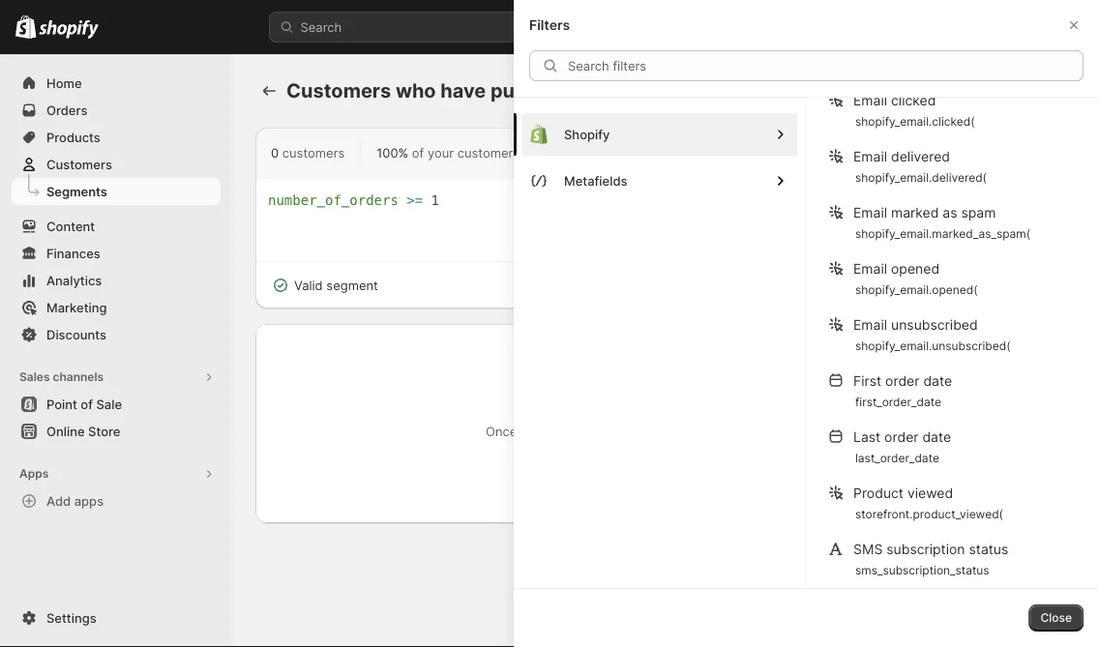 Task type: locate. For each thing, give the bounding box(es) containing it.
0 horizontal spatial customers
[[46, 157, 112, 172]]

email unsubscribed
[[853, 317, 978, 333]]

once you've added customers and they meet this segment's definition, they will appear here.
[[486, 424, 846, 458]]

2 email from the top
[[853, 149, 887, 165]]

order up first_order_date
[[885, 373, 919, 389]]

1 horizontal spatial segment
[[1016, 84, 1064, 98]]

0 vertical spatial customers
[[282, 145, 345, 160]]

1 vertical spatial order
[[884, 429, 918, 446]]

email for email clicked
[[853, 92, 887, 109]]

1 horizontal spatial they
[[696, 424, 722, 439]]

0 horizontal spatial they
[[633, 443, 659, 458]]

customers up definition,
[[604, 424, 666, 439]]

base
[[517, 145, 546, 160]]

they
[[696, 424, 722, 439], [633, 443, 659, 458]]

apps
[[19, 467, 49, 481]]

settings
[[46, 611, 96, 626]]

add
[[46, 494, 71, 509]]

email for email opened
[[853, 261, 887, 277]]

segments
[[46, 184, 107, 199]]

customers for customers
[[46, 157, 112, 172]]

customers
[[282, 145, 345, 160], [604, 424, 666, 439]]

email
[[853, 92, 887, 109], [853, 149, 887, 165], [853, 205, 887, 221], [853, 261, 887, 277], [853, 317, 887, 333]]

segment inside alert
[[326, 278, 378, 293]]

date
[[923, 373, 952, 389], [922, 429, 951, 446]]

shopify image
[[39, 20, 99, 39]]

0
[[271, 145, 279, 160]]

4 email from the top
[[853, 261, 887, 277]]

who
[[396, 79, 436, 103]]

duplicate button
[[778, 77, 853, 105]]

1 vertical spatial date
[[922, 429, 951, 446]]

0 vertical spatial order
[[885, 373, 919, 389]]

1 horizontal spatial customers
[[604, 424, 666, 439]]

email left "delivered"
[[853, 149, 887, 165]]

email left opened
[[853, 261, 887, 277]]

they left will
[[633, 443, 659, 458]]

segment inside button
[[1016, 84, 1064, 98]]

customers down search
[[286, 79, 391, 103]]

last order date
[[853, 429, 951, 446]]

have
[[441, 79, 486, 103]]

sms_subscription_status
[[855, 564, 989, 578]]

shopify button
[[522, 113, 798, 156]]

apps
[[74, 494, 104, 509]]

order for last
[[884, 429, 918, 446]]

product
[[853, 485, 903, 502]]

date for first order date
[[923, 373, 952, 389]]

1 email from the top
[[853, 92, 887, 109]]

customers
[[286, 79, 391, 103], [46, 157, 112, 172]]

0 vertical spatial date
[[923, 373, 952, 389]]

opened
[[891, 261, 939, 277]]

shopify
[[564, 127, 610, 142]]

segment
[[1016, 84, 1064, 98], [326, 278, 378, 293]]

purchased
[[491, 79, 592, 103]]

3 email from the top
[[853, 205, 887, 221]]

subscription
[[886, 541, 965, 558]]

last
[[853, 429, 880, 446]]

viewed
[[907, 485, 953, 502]]

0 horizontal spatial customers
[[282, 145, 345, 160]]

100%
[[377, 145, 409, 160]]

they up appear
[[696, 424, 722, 439]]

1 vertical spatial customers
[[604, 424, 666, 439]]

once
[[670, 79, 717, 103]]

5 email from the top
[[853, 317, 887, 333]]

email left marked
[[853, 205, 887, 221]]

search button
[[269, 12, 830, 43]]

0 horizontal spatial segment
[[326, 278, 378, 293]]

date down shopify_email.unsubscribed(
[[923, 373, 952, 389]]

0 customers
[[271, 145, 345, 160]]

0 vertical spatial customers
[[286, 79, 391, 103]]

email up first
[[853, 317, 887, 333]]

email marked as spam
[[853, 205, 996, 221]]

order up last_order_date
[[884, 429, 918, 446]]

email left clicked
[[853, 92, 887, 109]]

order
[[885, 373, 919, 389], [884, 429, 918, 446]]

definition,
[[571, 443, 630, 458]]

1 vertical spatial customers
[[46, 157, 112, 172]]

first order date
[[853, 373, 952, 389]]

valid segment
[[294, 278, 378, 293]]

segment for use segment
[[1016, 84, 1064, 98]]

0 vertical spatial they
[[696, 424, 722, 439]]

1 vertical spatial they
[[633, 443, 659, 458]]

as
[[942, 205, 957, 221]]

customers up the segments
[[46, 157, 112, 172]]

segment for valid segment
[[326, 278, 378, 293]]

customers right 0
[[282, 145, 345, 160]]

email clicked
[[853, 92, 936, 109]]

of
[[412, 145, 424, 160]]

close button
[[1029, 605, 1084, 632]]

segment right use
[[1016, 84, 1064, 98]]

sms subscription status
[[853, 541, 1008, 558]]

segment right valid
[[326, 278, 378, 293]]

1 vertical spatial segment
[[326, 278, 378, 293]]

metafields button
[[522, 160, 798, 202]]

status
[[969, 541, 1008, 558]]

settings link
[[12, 605, 221, 632]]

shopify_email.delivered(
[[855, 171, 987, 185]]

at
[[596, 79, 615, 103]]

1 horizontal spatial customers
[[286, 79, 391, 103]]

meet
[[726, 424, 756, 439]]

date up last_order_date
[[922, 429, 951, 446]]

0 vertical spatial segment
[[1016, 84, 1064, 98]]

home link
[[12, 70, 221, 97]]

storefront.product_viewed(
[[855, 508, 1003, 522]]



Task type: describe. For each thing, give the bounding box(es) containing it.
added
[[563, 424, 601, 439]]

shopify_email.opened(
[[855, 283, 977, 297]]

use
[[991, 84, 1013, 98]]

will
[[663, 443, 682, 458]]

valid
[[294, 278, 323, 293]]

and
[[670, 424, 692, 439]]

discounts
[[46, 327, 106, 342]]

customers inside once you've added customers and they meet this segment's definition, they will appear here.
[[604, 424, 666, 439]]

close
[[1041, 611, 1072, 625]]

filters
[[529, 17, 570, 33]]

appear
[[686, 443, 727, 458]]

this
[[759, 424, 781, 439]]

email for email marked as spam
[[853, 205, 887, 221]]

home
[[46, 75, 82, 90]]

customers for customers who have purchased at least once
[[286, 79, 391, 103]]

valid segment alert
[[255, 262, 394, 309]]

product viewed
[[853, 485, 953, 502]]

segment's
[[785, 424, 846, 439]]

delivered
[[891, 149, 950, 165]]

duplicate
[[789, 84, 842, 98]]

marked
[[891, 205, 939, 221]]

customers who have purchased at least once
[[286, 79, 717, 103]]

sms
[[853, 541, 882, 558]]

order for first
[[885, 373, 919, 389]]

discounts link
[[12, 321, 221, 348]]

apps button
[[12, 461, 221, 488]]

use segment button
[[980, 77, 1076, 105]]

you've
[[521, 424, 559, 439]]

your
[[428, 145, 454, 160]]

Search filters text field
[[568, 50, 1084, 81]]

customer
[[457, 145, 513, 160]]

100% of your customer base
[[377, 145, 546, 160]]

unsubscribed
[[891, 317, 978, 333]]

date for last order date
[[922, 429, 951, 446]]

shopify_email.clicked(
[[855, 115, 974, 129]]

search
[[300, 19, 342, 34]]

first
[[853, 373, 881, 389]]

use segment
[[991, 84, 1064, 98]]

channels
[[53, 370, 104, 384]]

add apps
[[46, 494, 104, 509]]

once
[[486, 424, 517, 439]]

spam
[[961, 205, 996, 221]]

email for email delivered
[[853, 149, 887, 165]]

here.
[[731, 443, 761, 458]]

clicked
[[891, 92, 936, 109]]

shopify_email.marked_as_spam(
[[855, 227, 1030, 241]]

sales channels button
[[12, 364, 221, 391]]

metafields
[[564, 173, 628, 188]]

last_order_date
[[855, 451, 939, 465]]

email opened
[[853, 261, 939, 277]]

add apps button
[[12, 488, 221, 515]]

shopify_email.unsubscribed(
[[855, 339, 1010, 353]]

email for email unsubscribed
[[853, 317, 887, 333]]

segments link
[[12, 178, 221, 205]]

least
[[619, 79, 666, 103]]

email delivered
[[853, 149, 950, 165]]

sales
[[19, 370, 50, 384]]

sales channels
[[19, 370, 104, 384]]

first_order_date
[[855, 395, 941, 409]]

customers link
[[12, 151, 221, 178]]



Task type: vqa. For each thing, say whether or not it's contained in the screenshot.
first_order_date
yes



